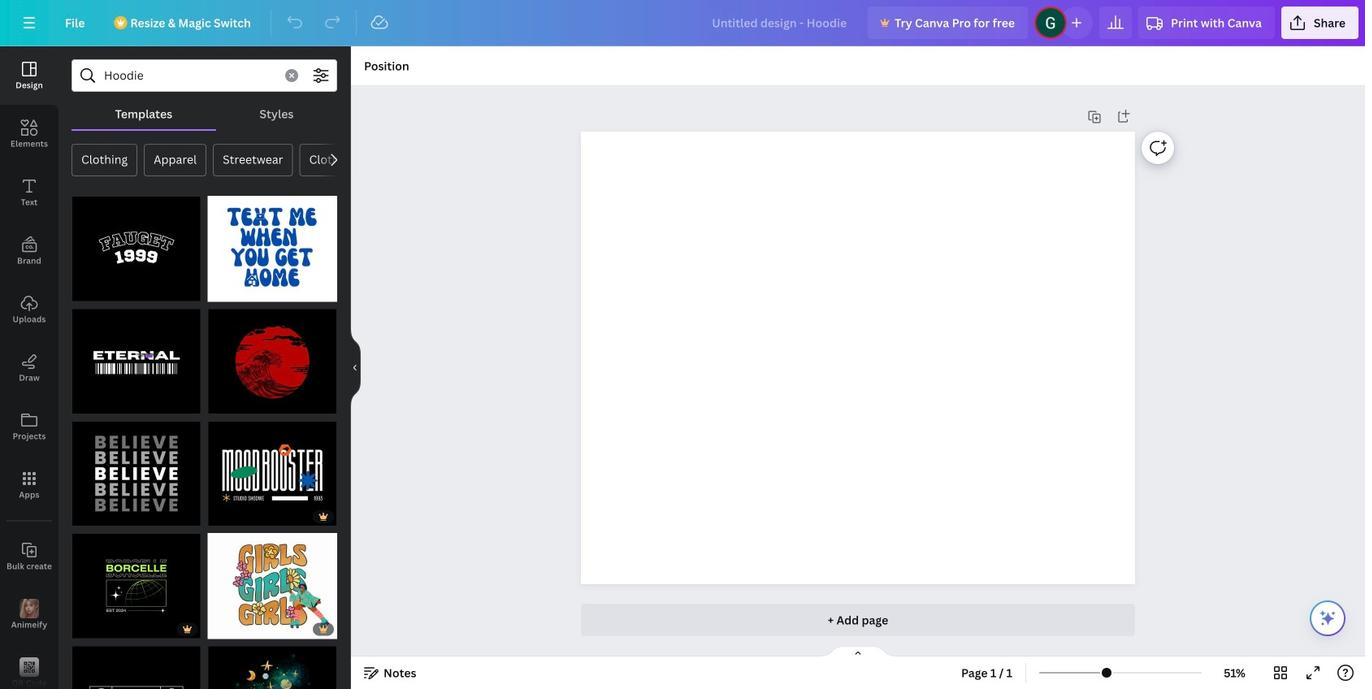 Task type: vqa. For each thing, say whether or not it's contained in the screenshot.
Upgrading
no



Task type: describe. For each thing, give the bounding box(es) containing it.
black and white sport modern hoodie group
[[72, 186, 201, 302]]

hide image
[[350, 329, 361, 407]]

show pages image
[[819, 645, 897, 658]]

blue cool hoodies image
[[208, 196, 337, 302]]

green white bold minimalist streetwear hoodie group
[[72, 524, 201, 639]]

black and green modern mood booster hoodie group
[[208, 411, 337, 527]]

Zoom button
[[1209, 660, 1261, 686]]

green white bold minimalist streetwear hoodie image
[[72, 533, 201, 639]]

Search Hoodie templates search field
[[104, 60, 276, 91]]

black modern eternal hoodie group
[[72, 299, 201, 414]]

black white minimalist good vibes hoodie group
[[72, 636, 201, 689]]

tosca and orange simple retro girls hoodie group
[[208, 524, 337, 639]]

canva assistant image
[[1318, 609, 1338, 628]]



Task type: locate. For each thing, give the bounding box(es) containing it.
red and black illustrated waves hoodie group
[[208, 299, 337, 414]]

tosca and orange simple retro girls hoodie image
[[208, 533, 337, 639]]

black white minimalist good vibes hoodie image
[[72, 646, 201, 689]]

blue cool hoodies group
[[208, 186, 337, 302]]

yellow blue abstrack illustration  of space hoodie group
[[208, 636, 337, 689]]

main menu bar
[[0, 0, 1365, 46]]

black and white sport modern hoodie image
[[72, 196, 201, 302]]

black modern eternal hoodie image
[[72, 308, 201, 414]]

yellow blue abstrack illustration  of space hoodie image
[[208, 646, 337, 689]]

black and green modern mood booster hoodie image
[[208, 421, 337, 527]]

black white and grey simple believe hoodie image
[[72, 421, 201, 527]]

Design title text field
[[699, 7, 862, 39]]

side panel tab list
[[0, 46, 59, 689]]

black white and grey simple believe hoodie group
[[72, 411, 201, 527]]



